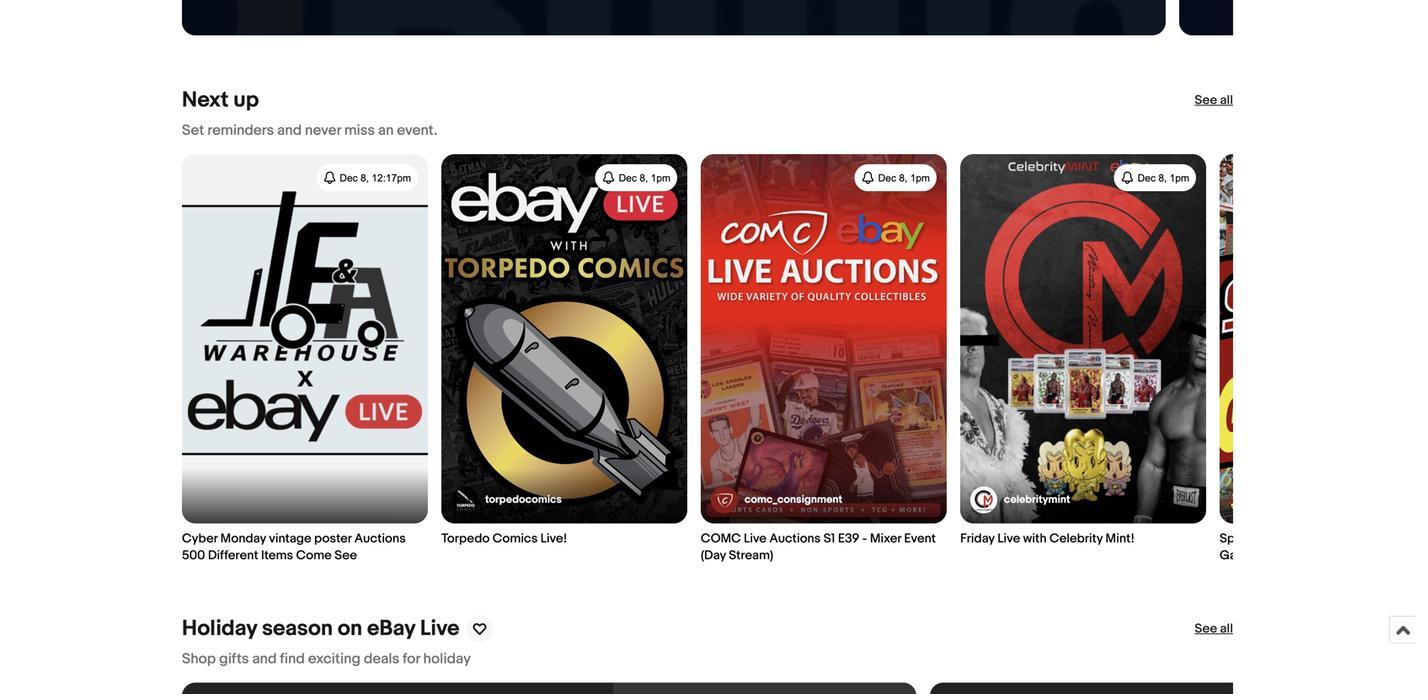 Task type: locate. For each thing, give the bounding box(es) containing it.
all
[[1220, 93, 1233, 108], [1220, 621, 1233, 636]]

12:17pm
[[372, 172, 411, 184]]

2 auctions from the left
[[770, 531, 821, 546]]

1 all from the top
[[1220, 93, 1233, 108]]

season
[[262, 616, 333, 642]]

dec 8, 1pm button
[[595, 164, 677, 191], [855, 164, 937, 191], [1114, 164, 1196, 191]]

auctions
[[354, 531, 406, 546], [770, 531, 821, 546]]

2 1pm from the left
[[910, 172, 930, 184]]

1 horizontal spatial dec 8, 1pm
[[878, 172, 930, 184]]

1 see all link from the top
[[1195, 92, 1233, 109]]

stream)
[[729, 548, 774, 563]]

see
[[1195, 93, 1218, 108], [335, 548, 357, 563], [1195, 621, 1218, 636]]

deals
[[364, 650, 400, 668]]

500
[[182, 548, 205, 563]]

cyber monday vintage poster auctions 500 different items come see link
[[182, 154, 428, 564]]

0 vertical spatial see all link
[[1195, 92, 1233, 109]]

1 vertical spatial see all
[[1195, 621, 1233, 636]]

items
[[261, 548, 293, 563]]

0 horizontal spatial dec 8, 1pm button
[[595, 164, 677, 191]]

1 vertical spatial see
[[335, 548, 357, 563]]

and left sing
[[1370, 531, 1391, 546]]

1pm
[[651, 172, 671, 184], [910, 172, 930, 184], [1170, 172, 1190, 184]]

auctions right poster
[[354, 531, 406, 546]]

dec for poster
[[340, 172, 358, 184]]

live up holiday
[[420, 616, 460, 642]]

2 vertical spatial see
[[1195, 621, 1218, 636]]

2 see all link from the top
[[1195, 620, 1233, 637]]

live up 'stream)'
[[744, 531, 767, 546]]

1 8, from the left
[[361, 172, 369, 184]]

dec 8, 1pm
[[619, 172, 671, 184], [878, 172, 930, 184], [1138, 172, 1190, 184]]

dec 8, 1pm button for celebrity
[[1114, 164, 1196, 191]]

0 vertical spatial all
[[1220, 93, 1233, 108]]

and
[[277, 122, 302, 139], [1261, 531, 1283, 546], [1370, 531, 1391, 546], [252, 650, 277, 668]]

celebrity
[[1050, 531, 1103, 546]]

all for shop gifts and find exciting deals for holiday
[[1220, 621, 1233, 636]]

and left the never
[[277, 122, 302, 139]]

live inside 'comc live auctions s1 e39 - mixer event (day stream)'
[[744, 531, 767, 546]]

1 horizontal spatial dec 8, 1pm button
[[855, 164, 937, 191]]

dec 8, 1pm for celebrity
[[1138, 172, 1190, 184]]

see all
[[1195, 93, 1233, 108], [1195, 621, 1233, 636]]

live left with at the right bottom
[[998, 531, 1020, 546]]

exciting
[[308, 650, 361, 668]]

comc_consignment image
[[711, 486, 738, 513]]

different
[[208, 548, 258, 563]]

2 8, from the left
[[640, 172, 648, 184]]

1 see all from the top
[[1195, 93, 1233, 108]]

torpedocomics image
[[452, 486, 479, 513]]

-
[[862, 531, 867, 546]]

0 horizontal spatial dec 8, 1pm
[[619, 172, 671, 184]]

2 horizontal spatial dec 8, 1pm button
[[1114, 164, 1196, 191]]

0 horizontal spatial 1pm
[[651, 172, 671, 184]]

2 all from the top
[[1220, 621, 1233, 636]]

3 8, from the left
[[899, 172, 908, 184]]

next
[[182, 87, 229, 113]]

holiday season on ebay live
[[182, 616, 460, 642]]

comc_consignment
[[745, 493, 843, 506]]

2 dec 8, 1pm from the left
[[878, 172, 930, 184]]

vintage
[[269, 531, 311, 546]]

8,
[[361, 172, 369, 184], [640, 172, 648, 184], [899, 172, 908, 184], [1159, 172, 1167, 184]]

and left find
[[252, 650, 277, 668]]

live!
[[541, 531, 567, 546]]

0 vertical spatial see all
[[1195, 93, 1233, 108]]

dec
[[340, 172, 358, 184], [619, 172, 637, 184], [878, 172, 896, 184], [1138, 172, 1156, 184]]

3 dec 8, 1pm button from the left
[[1114, 164, 1196, 191]]

cyber monday vintage poster auctions 500 different items come see image
[[613, 683, 917, 694]]

set reminders and never miss an event.
[[182, 122, 438, 139]]

2 see all from the top
[[1195, 621, 1233, 636]]

dec 8, 12:17pm
[[340, 172, 411, 184]]

gifts
[[219, 650, 249, 668]]

celebritymint image
[[971, 486, 998, 513]]

1 auctions from the left
[[354, 531, 406, 546]]

8, for s1
[[899, 172, 908, 184]]

1 dec from the left
[[340, 172, 358, 184]]

with
[[1023, 531, 1047, 546]]

e39
[[838, 531, 860, 546]]

1 vertical spatial all
[[1220, 621, 1233, 636]]

celebritymint
[[1004, 493, 1071, 506]]

3 dec from the left
[[878, 172, 896, 184]]

shop
[[182, 650, 216, 668]]

friday
[[960, 531, 995, 546]]

1 vertical spatial see all link
[[1195, 620, 1233, 637]]

0 vertical spatial see
[[1195, 93, 1218, 108]]

reminders
[[207, 122, 274, 139]]

poster
[[314, 531, 352, 546]]

live
[[744, 531, 767, 546], [998, 531, 1020, 546], [420, 616, 460, 642]]

1 horizontal spatial 1pm
[[910, 172, 930, 184]]

0 horizontal spatial auctions
[[354, 531, 406, 546]]

4 8, from the left
[[1159, 172, 1167, 184]]

2 dec 8, 1pm button from the left
[[855, 164, 937, 191]]

2 horizontal spatial dec 8, 1pm
[[1138, 172, 1190, 184]]

auctions left the s1
[[770, 531, 821, 546]]

2 dec from the left
[[619, 172, 637, 184]]

1pm for s1
[[910, 172, 930, 184]]

dec 8, 12:17pm button
[[316, 164, 418, 191]]

4 dec from the left
[[1138, 172, 1156, 184]]

sports and pokemon ripz and sing
[[1220, 531, 1415, 563]]

3 1pm from the left
[[1170, 172, 1190, 184]]

see all link for set reminders and never miss an event.
[[1195, 92, 1233, 109]]

dec for celebrity
[[1138, 172, 1156, 184]]

see all link for shop gifts and find exciting deals for holiday
[[1195, 620, 1233, 637]]

2 horizontal spatial live
[[998, 531, 1020, 546]]

1 horizontal spatial auctions
[[770, 531, 821, 546]]

2 horizontal spatial 1pm
[[1170, 172, 1190, 184]]

see all link
[[1195, 92, 1233, 109], [1195, 620, 1233, 637]]

see inside the cyber monday vintage poster auctions 500 different items come see
[[335, 548, 357, 563]]

dec 8, 1pm for s1
[[878, 172, 930, 184]]

1 horizontal spatial live
[[744, 531, 767, 546]]

3 dec 8, 1pm from the left
[[1138, 172, 1190, 184]]



Task type: describe. For each thing, give the bounding box(es) containing it.
ripz
[[1342, 531, 1367, 546]]

8, for poster
[[361, 172, 369, 184]]

see for for
[[1195, 621, 1218, 636]]

shop gifts and find exciting deals for holiday
[[182, 650, 471, 668]]

miss
[[344, 122, 375, 139]]

pokemon
[[1286, 531, 1339, 546]]

see for event.
[[1195, 93, 1218, 108]]

live for friday
[[998, 531, 1020, 546]]

on
[[338, 616, 362, 642]]

torpedocomics link
[[452, 486, 562, 513]]

comc live auctions s1 e39 - mixer event (day stream)
[[701, 531, 936, 563]]

auctions inside 'comc live auctions s1 e39 - mixer event (day stream)'
[[770, 531, 821, 546]]

set
[[182, 122, 204, 139]]

1 dec 8, 1pm from the left
[[619, 172, 671, 184]]

ebay
[[367, 616, 415, 642]]

friday live with celebrity mint!
[[960, 531, 1135, 546]]

comc
[[701, 531, 741, 546]]

sing
[[1394, 531, 1415, 546]]

8, for celebrity
[[1159, 172, 1167, 184]]

comc_consignment link
[[711, 486, 843, 513]]

monday
[[220, 531, 266, 546]]

torpedo
[[441, 531, 490, 546]]

comics
[[493, 531, 538, 546]]

holiday
[[423, 650, 471, 668]]

0 horizontal spatial live
[[420, 616, 460, 642]]

holiday
[[182, 616, 257, 642]]

1 1pm from the left
[[651, 172, 671, 184]]

never
[[305, 122, 341, 139]]

up
[[234, 87, 259, 113]]

mixer
[[870, 531, 902, 546]]

1 dec 8, 1pm button from the left
[[595, 164, 677, 191]]

next up
[[182, 87, 259, 113]]

1pm for celebrity
[[1170, 172, 1190, 184]]

s1
[[824, 531, 835, 546]]

auctions inside the cyber monday vintage poster auctions 500 different items come see
[[354, 531, 406, 546]]

find
[[280, 650, 305, 668]]

celebritymint link
[[971, 486, 1071, 513]]

event.
[[397, 122, 438, 139]]

see all for shop gifts and find exciting deals for holiday
[[1195, 621, 1233, 636]]

sports and pokemon ripz and sing link
[[1220, 154, 1415, 564]]

come
[[296, 548, 332, 563]]

dec for s1
[[878, 172, 896, 184]]

(day
[[701, 548, 726, 563]]

for
[[403, 650, 420, 668]]

live for comc
[[744, 531, 767, 546]]

an
[[378, 122, 394, 139]]

cyber
[[182, 531, 218, 546]]

dec 8, 1pm button for s1
[[855, 164, 937, 191]]

and right sports
[[1261, 531, 1283, 546]]

torpedo comics live!
[[441, 531, 567, 546]]

event
[[904, 531, 936, 546]]

cyber monday vintage poster auctions 500 different items come see
[[182, 531, 406, 563]]

all for set reminders and never miss an event.
[[1220, 93, 1233, 108]]

torpedocomics
[[485, 493, 562, 506]]

see all for set reminders and never miss an event.
[[1195, 93, 1233, 108]]

sports
[[1220, 531, 1259, 546]]

mint!
[[1106, 531, 1135, 546]]



Task type: vqa. For each thing, say whether or not it's contained in the screenshot.
comc_consignment IMAGE
yes



